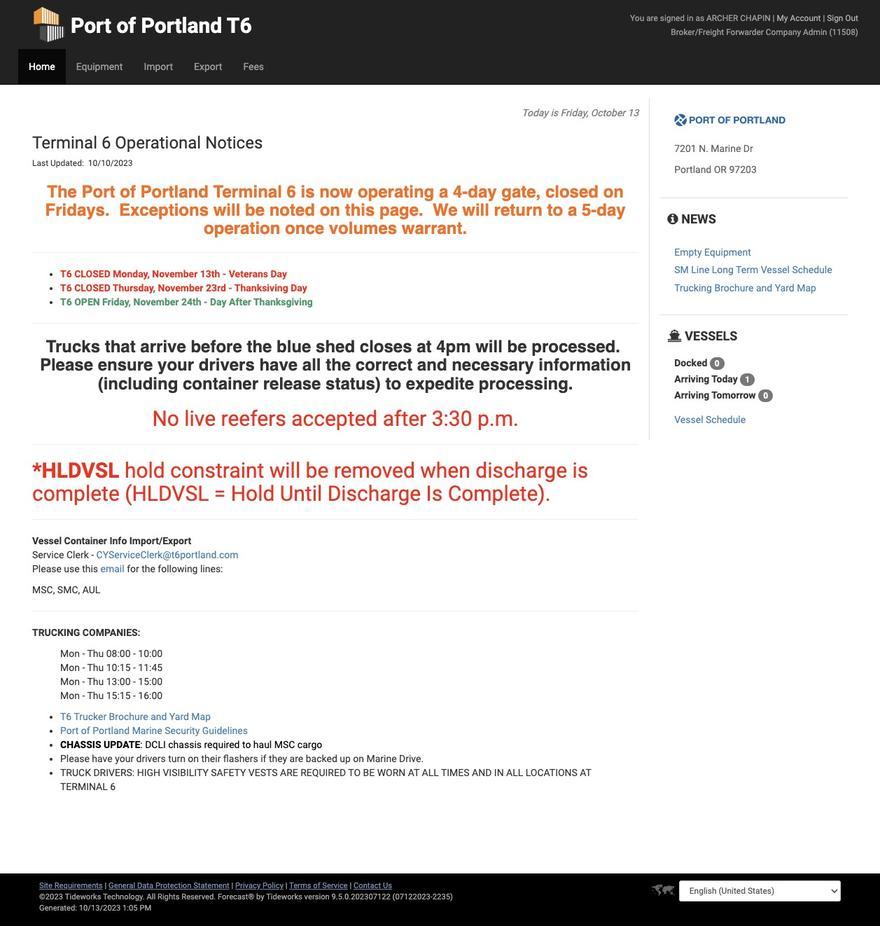 Task type: locate. For each thing, give the bounding box(es) containing it.
0 horizontal spatial is
[[301, 182, 315, 201]]

0 horizontal spatial friday,
[[102, 296, 131, 307]]

1 vertical spatial equipment
[[705, 247, 752, 258]]

0 horizontal spatial at
[[408, 767, 420, 778]]

2 horizontal spatial is
[[573, 458, 589, 483]]

2 horizontal spatial vessel
[[761, 264, 790, 276]]

6 inside terminal 6 operational notices last updated:  10/10/2023
[[102, 133, 111, 153]]

0 horizontal spatial today
[[522, 107, 549, 118]]

will
[[213, 200, 241, 220], [463, 200, 490, 220], [476, 337, 503, 356], [270, 458, 301, 483]]

is inside the port of portland terminal 6 is now operating a 4-day gate, closed on fridays .  exceptions will be noted on this page.  we will return to a 5-day operation once volumes warrant.
[[301, 182, 315, 201]]

portland down terminal 6 operational notices last updated:  10/10/2023
[[141, 182, 209, 201]]

1 vertical spatial arriving
[[675, 389, 710, 401]]

port inside the port of portland terminal 6 is now operating a 4-day gate, closed on fridays .  exceptions will be noted on this page.  we will return to a 5-day operation once volumes warrant.
[[82, 182, 115, 201]]

6 inside the port of portland terminal 6 is now operating a 4-day gate, closed on fridays .  exceptions will be noted on this page.  we will return to a 5-day operation once volumes warrant.
[[287, 182, 296, 201]]

2 vertical spatial to
[[242, 739, 251, 750]]

0 vertical spatial service
[[32, 549, 64, 560]]

1 all from the left
[[422, 767, 439, 778]]

1 horizontal spatial to
[[386, 374, 402, 393]]

friday, down "thursday,"
[[102, 296, 131, 307]]

0 vertical spatial schedule
[[793, 264, 833, 276]]

the right for
[[142, 563, 155, 574]]

drivers up live
[[199, 355, 255, 375]]

to up after
[[386, 374, 402, 393]]

port inside port of portland t6 link
[[71, 13, 111, 38]]

will down reefers
[[270, 458, 301, 483]]

trucks that arrive before the blue shed closes at 4pm will be processed. please ensure your drivers have all the correct and necessary information (including container release status) to expedite processing.
[[40, 337, 632, 393]]

thursday,
[[113, 282, 156, 293]]

on right up
[[353, 753, 364, 764]]

the right all
[[326, 355, 351, 375]]

marine up the worn
[[367, 753, 397, 764]]

dr
[[744, 143, 754, 154]]

0 vertical spatial drivers
[[199, 355, 255, 375]]

today
[[522, 107, 549, 118], [712, 373, 738, 385]]

0 horizontal spatial are
[[290, 753, 304, 764]]

flashers
[[223, 753, 258, 764]]

0 horizontal spatial be
[[245, 200, 265, 220]]

removed
[[334, 458, 415, 483]]

equipment up long at top
[[705, 247, 752, 258]]

1 vertical spatial is
[[301, 182, 315, 201]]

map inside t6 trucker brochure and yard map port of portland marine security guidelines chassis update : dcli chassis required to haul msc cargo please have your drivers turn on their flashers if they are backed up on marine drive. truck drivers: high visibility safety vests are required to be worn at all times and in all locations at terminal 6
[[192, 711, 211, 722]]

required
[[204, 739, 240, 750]]

release
[[263, 374, 321, 393]]

1
[[746, 375, 751, 385]]

1 horizontal spatial equipment
[[705, 247, 752, 258]]

is left now
[[301, 182, 315, 201]]

operating
[[358, 182, 435, 201]]

is right discharge
[[573, 458, 589, 483]]

we
[[433, 200, 458, 220]]

4pm
[[437, 337, 471, 356]]

tideworks
[[266, 893, 303, 902]]

1 horizontal spatial all
[[507, 767, 524, 778]]

0 right tomorrow
[[764, 391, 769, 401]]

| left general
[[105, 881, 107, 891]]

0 horizontal spatial day
[[468, 182, 497, 201]]

0 horizontal spatial schedule
[[706, 414, 746, 425]]

0 horizontal spatial your
[[115, 753, 134, 764]]

the port of portland terminal 6 is now operating a 4-day gate, closed on fridays .  exceptions will be noted on this page.  we will return to a 5-day operation once volumes warrant.
[[45, 182, 626, 238]]

port up chassis
[[60, 725, 79, 736]]

to up flashers
[[242, 739, 251, 750]]

vessel inside empty equipment sm line long term vessel schedule trucking brochure and yard map
[[761, 264, 790, 276]]

1 vertical spatial drivers
[[136, 753, 166, 764]]

0 horizontal spatial this
[[82, 563, 98, 574]]

as
[[696, 13, 705, 23]]

2 vertical spatial vessel
[[32, 535, 62, 546]]

2 vertical spatial please
[[60, 753, 90, 764]]

be inside the port of portland terminal 6 is now operating a 4-day gate, closed on fridays .  exceptions will be noted on this page.  we will return to a 5-day operation once volumes warrant.
[[245, 200, 265, 220]]

be left noted
[[245, 200, 265, 220]]

1 vertical spatial friday,
[[102, 296, 131, 307]]

day left gate,
[[468, 182, 497, 201]]

are
[[647, 13, 659, 23], [290, 753, 304, 764]]

high
[[137, 767, 160, 778]]

- right clerk
[[91, 549, 94, 560]]

and
[[472, 767, 492, 778]]

t6 left open
[[60, 296, 72, 307]]

tomorrow
[[712, 389, 756, 401]]

dcli
[[145, 739, 166, 750]]

and inside t6 trucker brochure and yard map port of portland marine security guidelines chassis update : dcli chassis required to haul msc cargo please have your drivers turn on their flashers if they are backed up on marine drive. truck drivers: high visibility safety vests are required to be worn at all times and in all locations at terminal 6
[[151, 711, 167, 722]]

6 inside t6 trucker brochure and yard map port of portland marine security guidelines chassis update : dcli chassis required to haul msc cargo please have your drivers turn on their flashers if they are backed up on marine drive. truck drivers: high visibility safety vests are required to be worn at all times and in all locations at terminal 6
[[110, 781, 116, 792]]

please up "truck"
[[60, 753, 90, 764]]

at
[[408, 767, 420, 778], [580, 767, 592, 778]]

1 vertical spatial port
[[82, 182, 115, 201]]

0 horizontal spatial and
[[151, 711, 167, 722]]

yard inside t6 trucker brochure and yard map port of portland marine security guidelines chassis update : dcli chassis required to haul msc cargo please have your drivers turn on their flashers if they are backed up on marine drive. truck drivers: high visibility safety vests are required to be worn at all times and in all locations at terminal 6
[[169, 711, 189, 722]]

day down 23rd
[[210, 296, 227, 307]]

drivers inside "trucks that arrive before the blue shed closes at 4pm will be processed. please ensure your drivers have all the correct and necessary information (including container release status) to expedite processing."
[[199, 355, 255, 375]]

trucking companies:
[[32, 627, 141, 638]]

are inside the you are signed in as archer chapin | my account | sign out broker/freight forwarder company admin (11508)
[[647, 13, 659, 23]]

on right 5-
[[604, 182, 624, 201]]

of inside the port of portland terminal 6 is now operating a 4-day gate, closed on fridays .  exceptions will be noted on this page.  we will return to a 5-day operation once volumes warrant.
[[120, 182, 136, 201]]

be up processing.
[[508, 337, 527, 356]]

1 horizontal spatial schedule
[[793, 264, 833, 276]]

friday, inside t6 closed monday, november 13th - veterans day t6 closed thursday, november 23rd - thanksiving day t6 open friday, november 24th - day after thanksgiving
[[102, 296, 131, 307]]

0 horizontal spatial vessel
[[32, 535, 62, 546]]

clerk
[[67, 549, 89, 560]]

equipment
[[76, 61, 123, 72], [705, 247, 752, 258]]

operation
[[204, 219, 281, 238]]

1 vertical spatial to
[[386, 374, 402, 393]]

this right use
[[82, 563, 98, 574]]

vessel for vessel schedule
[[675, 414, 704, 425]]

1 at from the left
[[408, 767, 420, 778]]

marine up :
[[132, 725, 162, 736]]

be down accepted
[[306, 458, 329, 483]]

brochure inside t6 trucker brochure and yard map port of portland marine security guidelines chassis update : dcli chassis required to haul msc cargo please have your drivers turn on their flashers if they are backed up on marine drive. truck drivers: high visibility safety vests are required to be worn at all times and in all locations at terminal 6
[[109, 711, 148, 722]]

hold
[[231, 481, 275, 506]]

vessel right term
[[761, 264, 790, 276]]

drivers:
[[93, 767, 135, 778]]

portland up update
[[93, 725, 130, 736]]

general data protection statement link
[[109, 881, 230, 891]]

2 closed from the top
[[74, 282, 111, 293]]

0 vertical spatial marine
[[711, 143, 742, 154]]

and up port of portland marine security guidelines link
[[151, 711, 167, 722]]

t6 up trucks
[[60, 282, 72, 293]]

thu left '10:15'
[[87, 662, 104, 673]]

when
[[421, 458, 471, 483]]

0 vertical spatial are
[[647, 13, 659, 23]]

docked
[[675, 357, 708, 368]]

t6 left trucker
[[60, 711, 72, 722]]

vessel down docked 0 arriving today 1 arriving tomorrow 0
[[675, 414, 704, 425]]

1 closed from the top
[[74, 268, 111, 279]]

thu
[[87, 648, 104, 659], [87, 662, 104, 673], [87, 676, 104, 687], [87, 690, 104, 701]]

1 vertical spatial closed
[[74, 282, 111, 293]]

1 horizontal spatial service
[[323, 881, 348, 891]]

0 vertical spatial yard
[[775, 282, 795, 293]]

0 horizontal spatial service
[[32, 549, 64, 560]]

friday, left the october
[[561, 107, 589, 118]]

0 horizontal spatial to
[[242, 739, 251, 750]]

0 vertical spatial day
[[271, 268, 287, 279]]

t6 inside t6 trucker brochure and yard map port of portland marine security guidelines chassis update : dcli chassis required to haul msc cargo please have your drivers turn on their flashers if they are backed up on marine drive. truck drivers: high visibility safety vests are required to be worn at all times and in all locations at terminal 6
[[60, 711, 72, 722]]

1 vertical spatial today
[[712, 373, 738, 385]]

please inside vessel container info import/export service clerk - cyserviceclerk@t6portland.com please use this email for the following lines:
[[32, 563, 62, 574]]

of
[[117, 13, 136, 38], [120, 182, 136, 201], [81, 725, 90, 736], [313, 881, 321, 891]]

port of portland t6 image
[[675, 114, 787, 128]]

and down sm line long term vessel schedule link on the right of the page
[[757, 282, 773, 293]]

at right locations
[[580, 767, 592, 778]]

1 horizontal spatial drivers
[[199, 355, 255, 375]]

1 horizontal spatial brochure
[[715, 282, 754, 293]]

operational
[[115, 133, 201, 153]]

-
[[223, 268, 227, 279], [229, 282, 232, 293], [204, 296, 208, 307], [91, 549, 94, 560], [82, 648, 85, 659], [133, 648, 136, 659], [82, 662, 85, 673], [133, 662, 136, 673], [82, 676, 85, 687], [133, 676, 136, 687], [82, 690, 85, 701], [133, 690, 136, 701]]

:
[[140, 739, 143, 750]]

processed.
[[532, 337, 621, 356]]

info
[[110, 535, 127, 546]]

2 thu from the top
[[87, 662, 104, 673]]

2 vertical spatial and
[[151, 711, 167, 722]]

before
[[191, 337, 242, 356]]

2 vertical spatial day
[[210, 296, 227, 307]]

1 vertical spatial marine
[[132, 725, 162, 736]]

port down 10/10/2023
[[82, 182, 115, 201]]

0 horizontal spatial drivers
[[136, 753, 166, 764]]

2 horizontal spatial and
[[757, 282, 773, 293]]

and inside "trucks that arrive before the blue shed closes at 4pm will be processed. please ensure your drivers have all the correct and necessary information (including container release status) to expedite processing."
[[418, 355, 447, 375]]

1 arriving from the top
[[675, 373, 710, 385]]

at down drive.
[[408, 767, 420, 778]]

port up the equipment popup button
[[71, 13, 111, 38]]

on up visibility
[[188, 753, 199, 764]]

6 up 10/10/2023
[[102, 133, 111, 153]]

1 horizontal spatial this
[[345, 200, 375, 220]]

marine up or
[[711, 143, 742, 154]]

in
[[687, 13, 694, 23]]

veterans
[[229, 268, 268, 279]]

brochure down 15:15
[[109, 711, 148, 722]]

yard down sm line long term vessel schedule link on the right of the page
[[775, 282, 795, 293]]

97203
[[730, 164, 757, 175]]

2 vertical spatial is
[[573, 458, 589, 483]]

vessel schedule link
[[675, 414, 746, 425]]

a left 4-
[[439, 182, 449, 201]]

container
[[183, 374, 259, 393]]

0 horizontal spatial terminal
[[32, 133, 97, 153]]

thu up trucker
[[87, 690, 104, 701]]

are up are
[[290, 753, 304, 764]]

trucking
[[675, 282, 713, 293]]

portland
[[141, 13, 222, 38], [675, 164, 712, 175], [141, 182, 209, 201], [93, 725, 130, 736]]

thu left "13:00"
[[87, 676, 104, 687]]

1 vertical spatial terminal
[[213, 182, 282, 201]]

vessel inside vessel container info import/export service clerk - cyserviceclerk@t6portland.com please use this email for the following lines:
[[32, 535, 62, 546]]

map up security
[[192, 711, 211, 722]]

1 horizontal spatial at
[[580, 767, 592, 778]]

is inside hold constraint will be removed when discharge is complete (hldvsl = hold until discharge is complete).
[[573, 458, 589, 483]]

0 vertical spatial friday,
[[561, 107, 589, 118]]

day up thanksgiving
[[291, 282, 307, 293]]

mon
[[60, 648, 80, 659], [60, 662, 80, 673], [60, 676, 80, 687], [60, 690, 80, 701]]

6 down drivers:
[[110, 781, 116, 792]]

your inside "trucks that arrive before the blue shed closes at 4pm will be processed. please ensure your drivers have all the correct and necessary information (including container release status) to expedite processing."
[[158, 355, 194, 375]]

worn
[[377, 767, 406, 778]]

*hldvsl
[[32, 458, 119, 483]]

1 horizontal spatial and
[[418, 355, 447, 375]]

1 vertical spatial your
[[115, 753, 134, 764]]

trucks
[[46, 337, 100, 356]]

1 horizontal spatial your
[[158, 355, 194, 375]]

please up msc, on the left
[[32, 563, 62, 574]]

equipment inside popup button
[[76, 61, 123, 72]]

please inside t6 trucker brochure and yard map port of portland marine security guidelines chassis update : dcli chassis required to haul msc cargo please have your drivers turn on their flashers if they are backed up on marine drive. truck drivers: high visibility safety vests are required to be worn at all times and in all locations at terminal 6
[[60, 753, 90, 764]]

fees button
[[233, 49, 275, 84]]

0 vertical spatial brochure
[[715, 282, 754, 293]]

day up thanksiving
[[271, 268, 287, 279]]

1 horizontal spatial yard
[[775, 282, 795, 293]]

0 vertical spatial equipment
[[76, 61, 123, 72]]

6 up once
[[287, 182, 296, 201]]

schedule down tomorrow
[[706, 414, 746, 425]]

0 horizontal spatial all
[[422, 767, 439, 778]]

1 vertical spatial service
[[323, 881, 348, 891]]

terminal 6 operational notices last updated:  10/10/2023
[[32, 133, 267, 168]]

0 horizontal spatial map
[[192, 711, 211, 722]]

1 horizontal spatial today
[[712, 373, 738, 385]]

0 horizontal spatial have
[[92, 753, 113, 764]]

arriving up vessel schedule link
[[675, 389, 710, 401]]

locations
[[526, 767, 578, 778]]

1 horizontal spatial a
[[568, 200, 578, 220]]

0 vertical spatial port
[[71, 13, 111, 38]]

0 horizontal spatial the
[[142, 563, 155, 574]]

is
[[551, 107, 558, 118], [301, 182, 315, 201], [573, 458, 589, 483]]

visibility
[[163, 767, 209, 778]]

0 vertical spatial this
[[345, 200, 375, 220]]

- down the trucking companies:
[[82, 648, 85, 659]]

return
[[494, 200, 543, 220]]

0 vertical spatial 6
[[102, 133, 111, 153]]

vessel
[[761, 264, 790, 276], [675, 414, 704, 425], [32, 535, 62, 546]]

0 vertical spatial map
[[797, 282, 817, 293]]

1 horizontal spatial are
[[647, 13, 659, 23]]

arriving down docked
[[675, 373, 710, 385]]

be inside hold constraint will be removed when discharge is complete (hldvsl = hold until discharge is complete).
[[306, 458, 329, 483]]

1 horizontal spatial have
[[260, 355, 298, 375]]

0 vertical spatial and
[[757, 282, 773, 293]]

4-
[[453, 182, 468, 201]]

the inside vessel container info import/export service clerk - cyserviceclerk@t6portland.com please use this email for the following lines:
[[142, 563, 155, 574]]

until
[[280, 481, 322, 506]]

are right you on the top right of page
[[647, 13, 659, 23]]

- left "13:00"
[[82, 676, 85, 687]]

terminal inside the port of portland terminal 6 is now operating a 4-day gate, closed on fridays .  exceptions will be noted on this page.  we will return to a 5-day operation once volumes warrant.
[[213, 182, 282, 201]]

map inside empty equipment sm line long term vessel schedule trucking brochure and yard map
[[797, 282, 817, 293]]

equipment right home popup button
[[76, 61, 123, 72]]

all right in
[[507, 767, 524, 778]]

13:00
[[106, 676, 131, 687]]

processing.
[[479, 374, 574, 393]]

2 vertical spatial marine
[[367, 753, 397, 764]]

terminal up "last"
[[32, 133, 97, 153]]

terminal
[[32, 133, 97, 153], [213, 182, 282, 201]]

brochure
[[715, 282, 754, 293], [109, 711, 148, 722]]

thu down the trucking companies:
[[87, 648, 104, 659]]

terms of service link
[[289, 881, 348, 891]]

1 horizontal spatial vessel
[[675, 414, 704, 425]]

home button
[[18, 49, 66, 84]]

will right the exceptions
[[213, 200, 241, 220]]

2 horizontal spatial marine
[[711, 143, 742, 154]]

2 vertical spatial 6
[[110, 781, 116, 792]]

2 horizontal spatial the
[[326, 355, 351, 375]]

service inside site requirements | general data protection statement | privacy policy | terms of service | contact us ©2023 tideworks technology. all rights reserved. forecast® by tideworks version 9.5.0.202307122 (07122023-2235) generated: 10/13/2023 1:05 pm
[[323, 881, 348, 891]]

2 mon from the top
[[60, 662, 80, 673]]

on
[[604, 182, 624, 201], [320, 200, 341, 220], [188, 753, 199, 764], [353, 753, 364, 764]]

october
[[591, 107, 626, 118]]

1 vertical spatial this
[[82, 563, 98, 574]]

1 horizontal spatial map
[[797, 282, 817, 293]]

contact
[[354, 881, 381, 891]]

and right the correct
[[418, 355, 447, 375]]

long
[[712, 264, 734, 276]]

thanksgiving
[[254, 296, 313, 307]]

0 horizontal spatial day
[[210, 296, 227, 307]]

will right 4pm
[[476, 337, 503, 356]]

service up use
[[32, 549, 64, 560]]

day left info circle image
[[597, 200, 626, 220]]

1 vertical spatial 6
[[287, 182, 296, 201]]

aul
[[82, 584, 100, 596]]

0 vertical spatial terminal
[[32, 133, 97, 153]]

1 horizontal spatial terminal
[[213, 182, 282, 201]]

version
[[305, 893, 330, 902]]

1 horizontal spatial friday,
[[561, 107, 589, 118]]

0 vertical spatial to
[[548, 200, 564, 220]]

all down drive.
[[422, 767, 439, 778]]

line
[[692, 264, 710, 276]]

have up drivers:
[[92, 753, 113, 764]]

this inside vessel container info import/export service clerk - cyserviceclerk@t6portland.com please use this email for the following lines:
[[82, 563, 98, 574]]

1 vertical spatial brochure
[[109, 711, 148, 722]]

1 vertical spatial and
[[418, 355, 447, 375]]

1 vertical spatial map
[[192, 711, 211, 722]]

ship image
[[668, 330, 682, 343]]

forwarder
[[727, 27, 764, 37]]

is left the october
[[551, 107, 558, 118]]

schedule right term
[[793, 264, 833, 276]]

please left the that at the left of the page
[[40, 355, 93, 375]]

terminal up operation
[[213, 182, 282, 201]]

the left blue in the top left of the page
[[247, 337, 272, 356]]

service up version
[[323, 881, 348, 891]]

- up trucker
[[82, 690, 85, 701]]

at
[[417, 337, 432, 356]]

vessel left container
[[32, 535, 62, 546]]

13
[[628, 107, 639, 118]]

yard up security
[[169, 711, 189, 722]]

your right ensure
[[158, 355, 194, 375]]

have left all
[[260, 355, 298, 375]]

t6 up the fees
[[227, 13, 252, 38]]

2 horizontal spatial to
[[548, 200, 564, 220]]

1 horizontal spatial be
[[306, 458, 329, 483]]

| up 'forecast®'
[[232, 881, 234, 891]]



Task type: vqa. For each thing, say whether or not it's contained in the screenshot.
Please
yes



Task type: describe. For each thing, give the bounding box(es) containing it.
will right we
[[463, 200, 490, 220]]

msc, smc, aul
[[32, 584, 100, 596]]

1 horizontal spatial day
[[597, 200, 626, 220]]

pm
[[140, 904, 152, 913]]

- right 13th on the top left
[[223, 268, 227, 279]]

trucking brochure and yard map link
[[675, 282, 817, 293]]

on right noted
[[320, 200, 341, 220]]

sm line long term vessel schedule link
[[675, 264, 833, 276]]

forecast®
[[218, 893, 255, 902]]

- right 23rd
[[229, 282, 232, 293]]

accepted
[[292, 406, 378, 431]]

us
[[383, 881, 392, 891]]

mon - thu 08:00 - 10:00 mon - thu 10:15 - 11:45 mon - thu 13:00 - 15:00 mon - thu 15:15 - 16:00
[[60, 648, 163, 701]]

will inside hold constraint will be removed when discharge is complete (hldvsl = hold until discharge is complete).
[[270, 458, 301, 483]]

constraint
[[170, 458, 264, 483]]

2 at from the left
[[580, 767, 592, 778]]

24th
[[181, 296, 201, 307]]

terminal
[[60, 781, 108, 792]]

- left '10:15'
[[82, 662, 85, 673]]

their
[[201, 753, 221, 764]]

t6 closed monday, november 13th - veterans day t6 closed thursday, november 23rd - thanksiving day t6 open friday, november 24th - day after thanksgiving
[[60, 268, 313, 307]]

10:00
[[138, 648, 163, 659]]

in
[[495, 767, 504, 778]]

terminal inside terminal 6 operational notices last updated:  10/10/2023
[[32, 133, 97, 153]]

closed
[[546, 182, 599, 201]]

have inside t6 trucker brochure and yard map port of portland marine security guidelines chassis update : dcli chassis required to haul msc cargo please have your drivers turn on their flashers if they are backed up on marine drive. truck drivers: high visibility safety vests are required to be worn at all times and in all locations at terminal 6
[[92, 753, 113, 764]]

1 horizontal spatial day
[[271, 268, 287, 279]]

- left 15:00 in the bottom left of the page
[[133, 676, 136, 687]]

turn
[[168, 753, 186, 764]]

are inside t6 trucker brochure and yard map port of portland marine security guidelines chassis update : dcli chassis required to haul msc cargo please have your drivers turn on their flashers if they are backed up on marine drive. truck drivers: high visibility safety vests are required to be worn at all times and in all locations at terminal 6
[[290, 753, 304, 764]]

will inside "trucks that arrive before the blue shed closes at 4pm will be processed. please ensure your drivers have all the correct and necessary information (including container release status) to expedite processing."
[[476, 337, 503, 356]]

msc,
[[32, 584, 55, 596]]

0 vertical spatial today
[[522, 107, 549, 118]]

reefers
[[221, 406, 286, 431]]

this inside the port of portland terminal 6 is now operating a 4-day gate, closed on fridays .  exceptions will be noted on this page.  we will return to a 5-day operation once volumes warrant.
[[345, 200, 375, 220]]

of up the equipment popup button
[[117, 13, 136, 38]]

status)
[[326, 374, 381, 393]]

today inside docked 0 arriving today 1 arriving tomorrow 0
[[712, 373, 738, 385]]

0 vertical spatial november
[[152, 268, 198, 279]]

4 mon from the top
[[60, 690, 80, 701]]

2 arriving from the top
[[675, 389, 710, 401]]

drivers inside t6 trucker brochure and yard map port of portland marine security guidelines chassis update : dcli chassis required to haul msc cargo please have your drivers turn on their flashers if they are backed up on marine drive. truck drivers: high visibility safety vests are required to be worn at all times and in all locations at terminal 6
[[136, 753, 166, 764]]

be inside "trucks that arrive before the blue shed closes at 4pm will be processed. please ensure your drivers have all the correct and necessary information (including container release status) to expedite processing."
[[508, 337, 527, 356]]

contact us link
[[354, 881, 392, 891]]

fridays
[[45, 200, 105, 220]]

update
[[104, 739, 140, 750]]

1 horizontal spatial the
[[247, 337, 272, 356]]

- left 16:00
[[133, 690, 136, 701]]

have inside "trucks that arrive before the blue shed closes at 4pm will be processed. please ensure your drivers have all the correct and necessary information (including container release status) to expedite processing."
[[260, 355, 298, 375]]

- left 10:00 at the bottom
[[133, 648, 136, 659]]

once
[[285, 219, 324, 238]]

site
[[39, 881, 53, 891]]

2 vertical spatial november
[[133, 296, 179, 307]]

portland inside t6 trucker brochure and yard map port of portland marine security guidelines chassis update : dcli chassis required to haul msc cargo please have your drivers turn on their flashers if they are backed up on marine drive. truck drivers: high visibility safety vests are required to be worn at all times and in all locations at terminal 6
[[93, 725, 130, 736]]

sm
[[675, 264, 689, 276]]

are
[[280, 767, 298, 778]]

info circle image
[[668, 213, 679, 226]]

to inside the port of portland terminal 6 is now operating a 4-day gate, closed on fridays .  exceptions will be noted on this page.  we will return to a 5-day operation once volumes warrant.
[[548, 200, 564, 220]]

fees
[[243, 61, 264, 72]]

port of portland t6
[[71, 13, 252, 38]]

schedule inside empty equipment sm line long term vessel schedule trucking brochure and yard map
[[793, 264, 833, 276]]

port inside t6 trucker brochure and yard map port of portland marine security guidelines chassis update : dcli chassis required to haul msc cargo please have your drivers turn on their flashers if they are backed up on marine drive. truck drivers: high visibility safety vests are required to be worn at all times and in all locations at terminal 6
[[60, 725, 79, 736]]

portland down 7201
[[675, 164, 712, 175]]

=
[[214, 481, 226, 506]]

11:45
[[138, 662, 163, 673]]

trucker
[[74, 711, 107, 722]]

your inside t6 trucker brochure and yard map port of portland marine security guidelines chassis update : dcli chassis required to haul msc cargo please have your drivers turn on their flashers if they are backed up on marine drive. truck drivers: high visibility safety vests are required to be worn at all times and in all locations at terminal 6
[[115, 753, 134, 764]]

hold
[[125, 458, 165, 483]]

shed
[[316, 337, 355, 356]]

admin
[[804, 27, 828, 37]]

import
[[144, 61, 173, 72]]

1 vertical spatial schedule
[[706, 414, 746, 425]]

to inside t6 trucker brochure and yard map port of portland marine security guidelines chassis update : dcli chassis required to haul msc cargo please have your drivers turn on their flashers if they are backed up on marine drive. truck drivers: high visibility safety vests are required to be worn at all times and in all locations at terminal 6
[[242, 739, 251, 750]]

1 vertical spatial day
[[291, 282, 307, 293]]

discharge
[[328, 481, 421, 506]]

| left 'my'
[[773, 13, 775, 23]]

of inside t6 trucker brochure and yard map port of portland marine security guidelines chassis update : dcli chassis required to haul msc cargo please have your drivers turn on their flashers if they are backed up on marine drive. truck drivers: high visibility safety vests are required to be worn at all times and in all locations at terminal 6
[[81, 725, 90, 736]]

portland up import
[[141, 13, 222, 38]]

vessel for vessel container info import/export service clerk - cyserviceclerk@t6portland.com please use this email for the following lines:
[[32, 535, 62, 546]]

blue
[[277, 337, 311, 356]]

is
[[426, 481, 443, 506]]

information
[[539, 355, 632, 375]]

open
[[74, 296, 100, 307]]

1 horizontal spatial 0
[[764, 391, 769, 401]]

notices
[[205, 133, 263, 153]]

port of portland t6 link
[[32, 0, 252, 49]]

of inside site requirements | general data protection statement | privacy policy | terms of service | contact us ©2023 tideworks technology. all rights reserved. forecast® by tideworks version 9.5.0.202307122 (07122023-2235) generated: 10/13/2023 1:05 pm
[[313, 881, 321, 891]]

technology.
[[103, 893, 145, 902]]

7201
[[675, 143, 697, 154]]

empty
[[675, 247, 702, 258]]

3 thu from the top
[[87, 676, 104, 687]]

equipment button
[[66, 49, 133, 84]]

warrant.
[[402, 219, 467, 238]]

docked 0 arriving today 1 arriving tomorrow 0
[[675, 357, 769, 401]]

today is friday, october 13
[[522, 107, 639, 118]]

broker/freight
[[671, 27, 725, 37]]

guidelines
[[202, 725, 248, 736]]

(11508)
[[830, 27, 859, 37]]

1 mon from the top
[[60, 648, 80, 659]]

- inside vessel container info import/export service clerk - cyserviceclerk@t6portland.com please use this email for the following lines:
[[91, 549, 94, 560]]

- left 11:45
[[133, 662, 136, 673]]

empty equipment sm line long term vessel schedule trucking brochure and yard map
[[675, 247, 833, 293]]

by
[[256, 893, 265, 902]]

0 vertical spatial is
[[551, 107, 558, 118]]

or
[[714, 164, 727, 175]]

0 vertical spatial 0
[[715, 359, 720, 369]]

smc,
[[57, 584, 80, 596]]

vessel container info import/export service clerk - cyserviceclerk@t6portland.com please use this email for the following lines:
[[32, 535, 239, 574]]

import/export
[[129, 535, 191, 546]]

1 thu from the top
[[87, 648, 104, 659]]

privacy
[[235, 881, 261, 891]]

equipment inside empty equipment sm line long term vessel schedule trucking brochure and yard map
[[705, 247, 752, 258]]

last
[[32, 159, 48, 168]]

complete).
[[448, 481, 551, 506]]

arrive
[[140, 337, 186, 356]]

they
[[269, 753, 287, 764]]

2235)
[[433, 893, 453, 902]]

vessels
[[682, 329, 738, 344]]

2 all from the left
[[507, 767, 524, 778]]

3:30
[[432, 406, 473, 431]]

protection
[[155, 881, 192, 891]]

general
[[109, 881, 135, 891]]

yard inside empty equipment sm line long term vessel schedule trucking brochure and yard map
[[775, 282, 795, 293]]

you are signed in as archer chapin | my account | sign out broker/freight forwarder company admin (11508)
[[631, 13, 859, 37]]

use
[[64, 563, 80, 574]]

monday,
[[113, 268, 150, 279]]

discharge
[[476, 458, 568, 483]]

container
[[64, 535, 107, 546]]

9.5.0.202307122
[[332, 893, 391, 902]]

company
[[766, 27, 802, 37]]

- right 24th
[[204, 296, 208, 307]]

account
[[791, 13, 821, 23]]

| up tideworks
[[286, 881, 288, 891]]

ensure
[[98, 355, 153, 375]]

| left sign
[[824, 13, 826, 23]]

and inside empty equipment sm line long term vessel schedule trucking brochure and yard map
[[757, 282, 773, 293]]

t6 down fridays
[[60, 268, 72, 279]]

closes
[[360, 337, 412, 356]]

please inside "trucks that arrive before the blue shed closes at 4pm will be processed. please ensure your drivers have all the correct and necessary information (including container release status) to expedite processing."
[[40, 355, 93, 375]]

correct
[[356, 355, 413, 375]]

portland inside the port of portland terminal 6 is now operating a 4-day gate, closed on fridays .  exceptions will be noted on this page.  we will return to a 5-day operation once volumes warrant.
[[141, 182, 209, 201]]

16:00
[[138, 690, 163, 701]]

1 vertical spatial november
[[158, 282, 204, 293]]

portland or 97203
[[675, 164, 757, 175]]

service inside vessel container info import/export service clerk - cyserviceclerk@t6portland.com please use this email for the following lines:
[[32, 549, 64, 560]]

| up 9.5.0.202307122
[[350, 881, 352, 891]]

to inside "trucks that arrive before the blue shed closes at 4pm will be processed. please ensure your drivers have all the correct and necessary information (including container release status) to expedite processing."
[[386, 374, 402, 393]]

0 horizontal spatial a
[[439, 182, 449, 201]]

safety
[[211, 767, 246, 778]]

no
[[152, 406, 179, 431]]

home
[[29, 61, 55, 72]]

brochure inside empty equipment sm line long term vessel schedule trucking brochure and yard map
[[715, 282, 754, 293]]

4 thu from the top
[[87, 690, 104, 701]]

my account link
[[777, 13, 821, 23]]

©2023 tideworks
[[39, 893, 101, 902]]

3 mon from the top
[[60, 676, 80, 687]]

chassis
[[60, 739, 101, 750]]

lines:
[[200, 563, 223, 574]]



